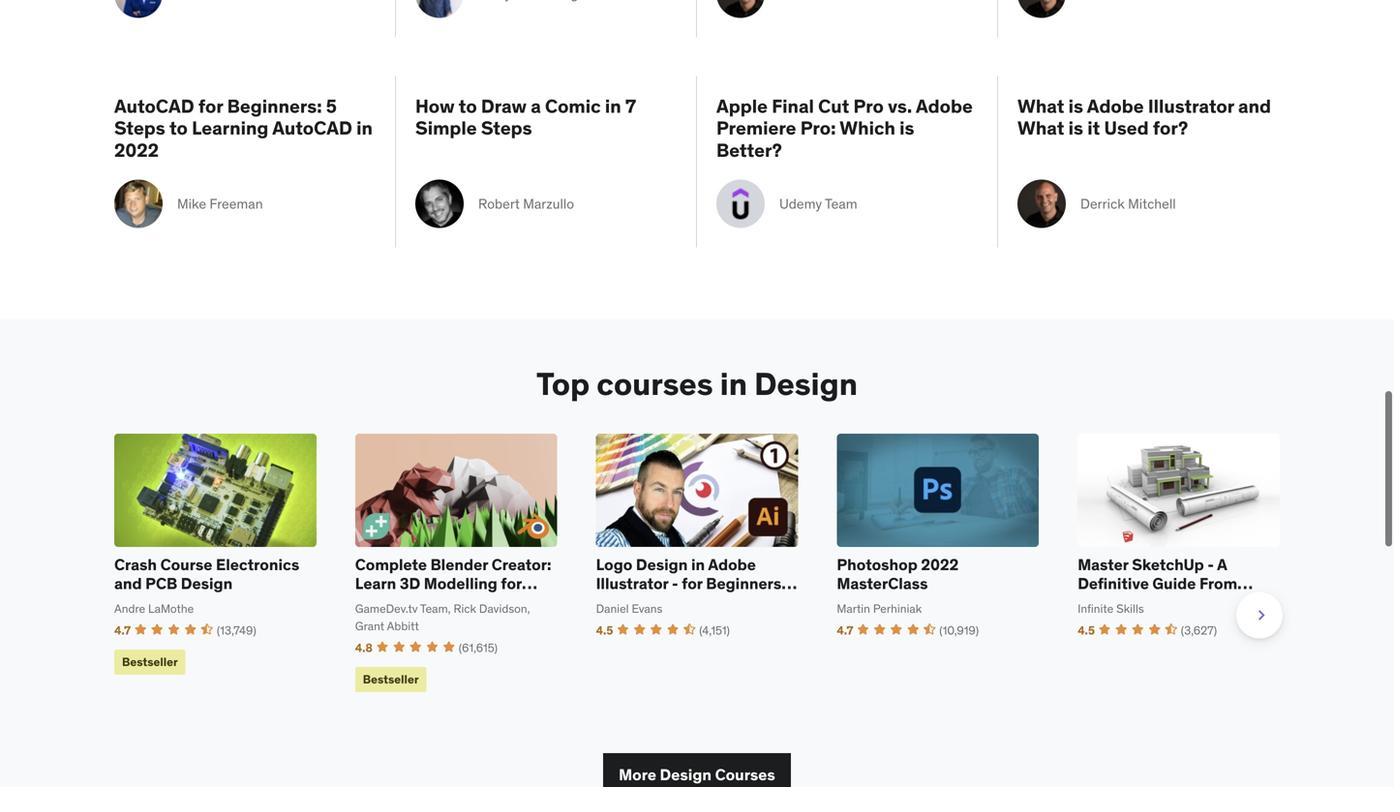 Task type: vqa. For each thing, say whether or not it's contained in the screenshot.
Pass
no



Task type: locate. For each thing, give the bounding box(es) containing it.
steps left the learning
[[114, 116, 165, 140]]

0 horizontal spatial 4.5
[[596, 624, 613, 639]]

course
[[160, 555, 213, 575]]

guide
[[1153, 574, 1197, 594]]

- right "beyond"
[[672, 574, 679, 594]]

1 horizontal spatial -
[[1208, 555, 1215, 575]]

grant
[[355, 619, 385, 634]]

2 infinite from the top
[[1078, 602, 1114, 617]]

crash course electronics and pcb design link
[[114, 555, 317, 595]]

in left 7 at the top left
[[605, 94, 622, 118]]

1 horizontal spatial steps
[[481, 116, 532, 140]]

1 vertical spatial 2022
[[921, 555, 959, 575]]

4.7
[[114, 624, 131, 639], [837, 624, 854, 639]]

courses
[[715, 765, 776, 785]]

0 vertical spatial and
[[1239, 94, 1272, 118]]

vs.
[[888, 94, 913, 118]]

learning
[[192, 116, 269, 140]]

0 vertical spatial bestseller
[[122, 655, 178, 670]]

0 horizontal spatial 2022
[[114, 138, 159, 162]]

complete
[[355, 555, 427, 575]]

daniel evans
[[596, 602, 663, 617]]

sketchup
[[1132, 555, 1205, 575]]

what is adobe illustrator and what is it used for? link
[[1018, 94, 1280, 161]]

skills down sketchup
[[1134, 592, 1175, 612]]

to right how
[[459, 94, 477, 118]]

what is adobe illustrator and what is it used for?
[[1018, 94, 1272, 140]]

infinite down definitive
[[1078, 602, 1114, 617]]

0 horizontal spatial adobe
[[708, 555, 756, 575]]

1 horizontal spatial 4.7
[[837, 624, 854, 639]]

1 what from the top
[[1018, 94, 1065, 118]]

1 horizontal spatial illustrator
[[1149, 94, 1235, 118]]

for up '(4,151)'
[[682, 574, 703, 594]]

(61,615)
[[459, 641, 498, 656]]

to inside autocad for beginners: 5 steps to learning autocad in 2022
[[169, 116, 188, 140]]

2022 left the learning
[[114, 138, 159, 162]]

1 4.5 from the left
[[596, 624, 613, 639]]

beginners up abbitt at the bottom of the page
[[355, 592, 431, 612]]

adobe left for? at the right top
[[1088, 94, 1145, 118]]

steps
[[114, 116, 165, 140], [481, 116, 532, 140]]

beginners for adobe
[[706, 574, 782, 594]]

final
[[772, 94, 814, 118]]

pro
[[854, 94, 884, 118]]

design inside more design courses link
[[660, 765, 712, 785]]

adobe right vs. in the right of the page
[[916, 94, 973, 118]]

crash course electronics and pcb design andre lamothe
[[114, 555, 300, 617]]

1 horizontal spatial and
[[1239, 94, 1272, 118]]

0 horizontal spatial beginners
[[355, 592, 431, 612]]

0 horizontal spatial and
[[114, 574, 142, 594]]

(3,627)
[[1181, 624, 1218, 639]]

master sketchup - a definitive guide from infinite skills
[[1078, 555, 1238, 612]]

for inside logo design in adobe illustrator - for beginners & beyond
[[682, 574, 703, 594]]

and inside "crash course electronics and pcb design andre lamothe"
[[114, 574, 142, 594]]

1 horizontal spatial to
[[459, 94, 477, 118]]

7
[[626, 94, 636, 118]]

4.5 down daniel in the left of the page
[[596, 624, 613, 639]]

skills
[[1134, 592, 1175, 612], [1117, 602, 1145, 617]]

illustrator inside what is adobe illustrator and what is it used for?
[[1149, 94, 1235, 118]]

rick
[[454, 602, 477, 617]]

team,
[[420, 602, 451, 617]]

0 horizontal spatial bestseller
[[122, 655, 178, 670]]

blender
[[431, 555, 488, 575]]

master sketchup - a definitive guide from infinite skills link
[[1078, 555, 1280, 612]]

modelling
[[424, 574, 498, 594]]

infinite down master
[[1078, 592, 1131, 612]]

1 vertical spatial and
[[114, 574, 142, 594]]

bestseller down 4.8
[[363, 672, 419, 687]]

4.7 down andre
[[114, 624, 131, 639]]

logo design in adobe illustrator - for beginners & beyond
[[596, 555, 795, 612]]

in up '(4,151)'
[[692, 555, 705, 575]]

bestseller down andre
[[122, 655, 178, 670]]

1 infinite from the top
[[1078, 592, 1131, 612]]

1 horizontal spatial for
[[501, 574, 522, 594]]

adobe inside what is adobe illustrator and what is it used for?
[[1088, 94, 1145, 118]]

0 horizontal spatial 4.7
[[114, 624, 131, 639]]

perhiniak
[[873, 602, 922, 617]]

mike
[[177, 195, 206, 212]]

2 horizontal spatial for
[[682, 574, 703, 594]]

adobe
[[916, 94, 973, 118], [1088, 94, 1145, 118], [708, 555, 756, 575]]

in inside logo design in adobe illustrator - for beginners & beyond
[[692, 555, 705, 575]]

electronics
[[216, 555, 300, 575]]

photoshop 2022 masterclass link
[[837, 555, 1039, 595]]

for?
[[1153, 116, 1189, 140]]

is inside apple final cut pro vs. adobe premiere pro: which is better?
[[900, 116, 915, 140]]

- left the a
[[1208, 555, 1215, 575]]

bestseller for crash course electronics and pcb design
[[122, 655, 178, 670]]

0 vertical spatial 2022
[[114, 138, 159, 162]]

and inside what is adobe illustrator and what is it used for?
[[1239, 94, 1272, 118]]

cut
[[819, 94, 850, 118]]

- inside master sketchup - a definitive guide from infinite skills
[[1208, 555, 1215, 575]]

gamedev.tv
[[355, 602, 418, 617]]

from
[[1200, 574, 1238, 594]]

(10,919)
[[940, 624, 979, 639]]

0 vertical spatial illustrator
[[1149, 94, 1235, 118]]

in right "5"
[[357, 116, 373, 140]]

0 horizontal spatial -
[[672, 574, 679, 594]]

0 horizontal spatial steps
[[114, 116, 165, 140]]

martin
[[837, 602, 871, 617]]

2 4.5 from the left
[[1078, 624, 1095, 639]]

1 vertical spatial bestseller
[[363, 672, 419, 687]]

autocad for beginners: 5 steps to learning autocad in 2022 link
[[114, 94, 376, 162]]

pro:
[[801, 116, 836, 140]]

in inside how to draw a comic in 7 simple steps
[[605, 94, 622, 118]]

evans
[[632, 602, 663, 617]]

4.7 down the "martin"
[[837, 624, 854, 639]]

adobe left &
[[708, 555, 756, 575]]

steps right simple
[[481, 116, 532, 140]]

autocad for beginners: 5 steps to learning autocad in 2022
[[114, 94, 373, 162]]

autocad
[[114, 94, 194, 118], [272, 116, 352, 140]]

more design courses
[[619, 765, 776, 785]]

learn
[[355, 574, 396, 594]]

in right courses
[[720, 365, 748, 403]]

beginners left &
[[706, 574, 782, 594]]

1 horizontal spatial 2022
[[921, 555, 959, 575]]

4.5 down infinite skills
[[1078, 624, 1095, 639]]

to left the learning
[[169, 116, 188, 140]]

infinite inside master sketchup - a definitive guide from infinite skills
[[1078, 592, 1131, 612]]

2 4.7 from the left
[[837, 624, 854, 639]]

2022 up perhiniak in the right of the page
[[921, 555, 959, 575]]

and up andre
[[114, 574, 142, 594]]

for inside the 'complete blender creator: learn 3d modelling for beginners'
[[501, 574, 522, 594]]

beginners
[[706, 574, 782, 594], [355, 592, 431, 612]]

2022
[[114, 138, 159, 162], [921, 555, 959, 575]]

for up "davidson,"
[[501, 574, 522, 594]]

draw
[[481, 94, 527, 118]]

illustrator
[[1149, 94, 1235, 118], [596, 574, 669, 594]]

beginners inside logo design in adobe illustrator - for beginners & beyond
[[706, 574, 782, 594]]

beginners inside the 'complete blender creator: learn 3d modelling for beginners'
[[355, 592, 431, 612]]

team
[[825, 195, 858, 212]]

top
[[537, 365, 590, 403]]

1 steps from the left
[[114, 116, 165, 140]]

is
[[1069, 94, 1084, 118], [900, 116, 915, 140], [1069, 116, 1084, 140]]

1 horizontal spatial 4.5
[[1078, 624, 1095, 639]]

0 horizontal spatial for
[[198, 94, 223, 118]]

definitive
[[1078, 574, 1150, 594]]

to
[[459, 94, 477, 118], [169, 116, 188, 140]]

skills down definitive
[[1117, 602, 1145, 617]]

1 4.7 from the left
[[114, 624, 131, 639]]

0 horizontal spatial to
[[169, 116, 188, 140]]

1 horizontal spatial beginners
[[706, 574, 782, 594]]

1 vertical spatial illustrator
[[596, 574, 669, 594]]

what
[[1018, 94, 1065, 118], [1018, 116, 1065, 140]]

for left beginners:
[[198, 94, 223, 118]]

2022 inside autocad for beginners: 5 steps to learning autocad in 2022
[[114, 138, 159, 162]]

2 steps from the left
[[481, 116, 532, 140]]

for for logo
[[682, 574, 703, 594]]

1 horizontal spatial bestseller
[[363, 672, 419, 687]]

2 horizontal spatial adobe
[[1088, 94, 1145, 118]]

1 horizontal spatial adobe
[[916, 94, 973, 118]]

4.5
[[596, 624, 613, 639], [1078, 624, 1095, 639]]

used
[[1105, 116, 1149, 140]]

how to draw a comic in 7 simple steps link
[[416, 94, 677, 161]]

-
[[1208, 555, 1215, 575], [672, 574, 679, 594]]

how
[[416, 94, 455, 118]]

0 horizontal spatial illustrator
[[596, 574, 669, 594]]

daniel
[[596, 602, 629, 617]]

gamedev.tv team, rick davidson, grant abbitt
[[355, 602, 530, 634]]

and right for? at the right top
[[1239, 94, 1272, 118]]

andre
[[114, 602, 145, 617]]



Task type: describe. For each thing, give the bounding box(es) containing it.
2 what from the top
[[1018, 116, 1065, 140]]

photoshop
[[837, 555, 918, 575]]

derrick mitchell
[[1081, 195, 1176, 212]]

adobe inside logo design in adobe illustrator - for beginners & beyond
[[708, 555, 756, 575]]

4.5 for master sketchup - a definitive guide from infinite skills
[[1078, 624, 1095, 639]]

design inside "crash course electronics and pcb design andre lamothe"
[[181, 574, 233, 594]]

complete blender creator: learn 3d modelling for beginners link
[[355, 555, 558, 612]]

1 horizontal spatial autocad
[[272, 116, 352, 140]]

premiere
[[717, 116, 797, 140]]

0 horizontal spatial autocad
[[114, 94, 194, 118]]

udemy
[[780, 195, 822, 212]]

beginners:
[[227, 94, 322, 118]]

robert marzullo
[[478, 195, 574, 212]]

&
[[785, 574, 795, 594]]

steps inside how to draw a comic in 7 simple steps
[[481, 116, 532, 140]]

abbitt
[[387, 619, 419, 634]]

for inside autocad for beginners: 5 steps to learning autocad in 2022
[[198, 94, 223, 118]]

beginners for learn
[[355, 592, 431, 612]]

infinite skills
[[1078, 602, 1145, 617]]

mike freeman
[[177, 195, 263, 212]]

for for complete
[[501, 574, 522, 594]]

4.5 for logo design in adobe illustrator - for beginners & beyond
[[596, 624, 613, 639]]

4.7 for photoshop 2022 masterclass
[[837, 624, 854, 639]]

4.8
[[355, 641, 373, 656]]

(4,151)
[[700, 624, 730, 639]]

more design courses link
[[604, 753, 791, 787]]

crash
[[114, 555, 157, 575]]

more
[[619, 765, 657, 785]]

beyond
[[596, 592, 652, 612]]

courses
[[597, 365, 713, 403]]

freeman
[[210, 195, 263, 212]]

lamothe
[[148, 602, 194, 617]]

apple
[[717, 94, 768, 118]]

creator:
[[492, 555, 552, 575]]

robert
[[478, 195, 520, 212]]

in inside autocad for beginners: 5 steps to learning autocad in 2022
[[357, 116, 373, 140]]

complete blender creator: learn 3d modelling for beginners
[[355, 555, 552, 612]]

a
[[531, 94, 541, 118]]

better?
[[717, 138, 782, 162]]

apple final cut pro vs. adobe premiere pro: which is better? link
[[717, 94, 978, 162]]

illustrator inside logo design in adobe illustrator - for beginners & beyond
[[596, 574, 669, 594]]

3d
[[400, 574, 421, 594]]

- inside logo design in adobe illustrator - for beginners & beyond
[[672, 574, 679, 594]]

masterclass
[[837, 574, 928, 594]]

master
[[1078, 555, 1129, 575]]

a
[[1218, 555, 1228, 575]]

marzullo
[[523, 195, 574, 212]]

bestseller for complete blender creator: learn 3d modelling for beginners
[[363, 672, 419, 687]]

5
[[326, 94, 337, 118]]

design inside logo design in adobe illustrator - for beginners & beyond
[[636, 555, 688, 575]]

photoshop 2022 masterclass martin perhiniak
[[837, 555, 959, 617]]

logo design in adobe illustrator - for beginners & beyond link
[[596, 555, 798, 612]]

simple
[[416, 116, 477, 140]]

how to draw a comic in 7 simple steps
[[416, 94, 636, 140]]

which
[[840, 116, 896, 140]]

mitchell
[[1129, 195, 1176, 212]]

2022 inside photoshop 2022 masterclass martin perhiniak
[[921, 555, 959, 575]]

4.7 for crash course electronics and pcb design
[[114, 624, 131, 639]]

it
[[1088, 116, 1101, 140]]

derrick
[[1081, 195, 1125, 212]]

davidson,
[[479, 602, 530, 617]]

top courses in design
[[537, 365, 858, 403]]

pcb
[[145, 574, 177, 594]]

logo
[[596, 555, 633, 575]]

steps inside autocad for beginners: 5 steps to learning autocad in 2022
[[114, 116, 165, 140]]

comic
[[545, 94, 601, 118]]

(13,749)
[[217, 624, 256, 639]]

udemy team
[[780, 195, 858, 212]]

apple final cut pro vs. adobe premiere pro: which is better?
[[717, 94, 973, 162]]

to inside how to draw a comic in 7 simple steps
[[459, 94, 477, 118]]

adobe inside apple final cut pro vs. adobe premiere pro: which is better?
[[916, 94, 973, 118]]

skills inside master sketchup - a definitive guide from infinite skills
[[1134, 592, 1175, 612]]



